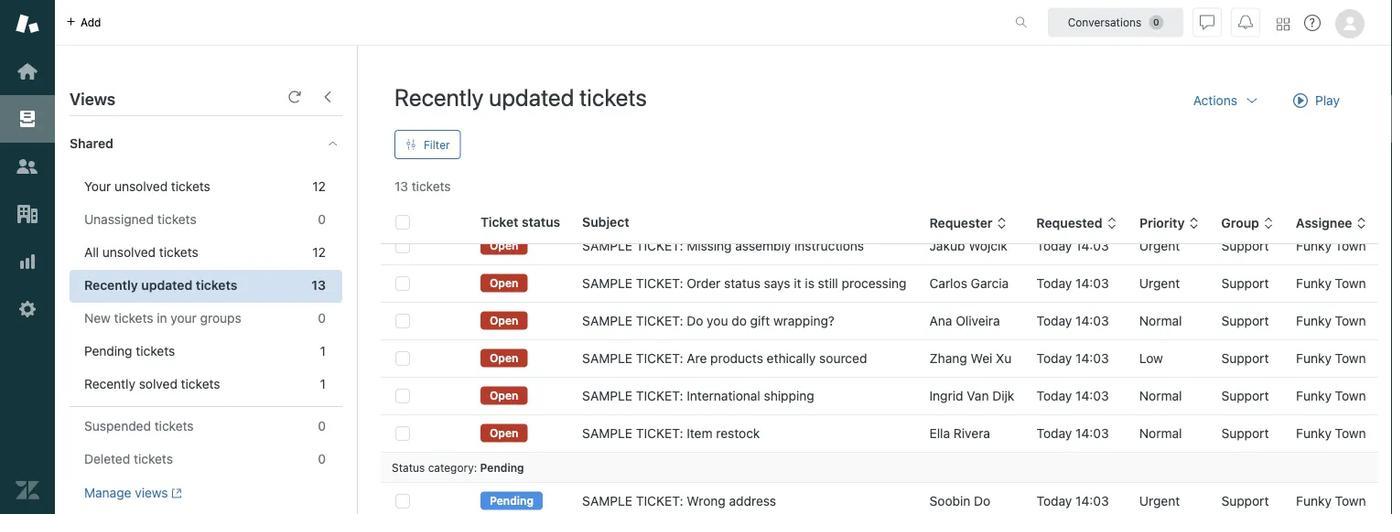 Task type: vqa. For each thing, say whether or not it's contained in the screenshot.
views
yes



Task type: locate. For each thing, give the bounding box(es) containing it.
sample ticket: item restock
[[583, 426, 760, 441]]

0 vertical spatial status
[[522, 215, 561, 230]]

1 12 from the top
[[313, 179, 326, 194]]

3 today 14:03 from the top
[[1037, 276, 1110, 291]]

town for jakub wójcik
[[1336, 239, 1367, 254]]

ticket: left need
[[636, 201, 684, 216]]

open for sample ticket: missing assembly instructions
[[490, 239, 519, 252]]

unsolved down unassigned
[[102, 245, 156, 260]]

0 vertical spatial updated
[[489, 83, 575, 111]]

1 1 from the top
[[320, 344, 326, 359]]

sample ticket: item restock link
[[583, 425, 760, 443]]

3 town from the top
[[1336, 276, 1367, 291]]

ticket: for are
[[636, 351, 684, 366]]

3 urgent from the top
[[1140, 276, 1181, 291]]

support for jakub wójcik
[[1222, 239, 1270, 254]]

do
[[732, 314, 747, 329]]

1 normal from the top
[[1140, 314, 1183, 329]]

0 vertical spatial 13
[[395, 179, 408, 194]]

sample for sample ticket: order status says it is still processing
[[583, 276, 633, 291]]

ticket: left are
[[636, 351, 684, 366]]

today for carlos garcia
[[1037, 276, 1073, 291]]

van
[[967, 389, 990, 404]]

do left "you"
[[687, 314, 704, 329]]

4 funky from the top
[[1297, 314, 1332, 329]]

5 open from the top
[[490, 352, 519, 365]]

deleted
[[84, 452, 130, 467]]

2 vertical spatial normal
[[1140, 426, 1183, 441]]

6 town from the top
[[1336, 389, 1367, 404]]

3 row from the top
[[381, 265, 1379, 303]]

1 ticket: from the top
[[636, 201, 684, 216]]

3 support from the top
[[1222, 276, 1270, 291]]

3 0 from the top
[[318, 419, 326, 434]]

sample for sample ticket: item restock
[[583, 426, 633, 441]]

open
[[490, 202, 519, 215], [490, 239, 519, 252], [490, 277, 519, 290], [490, 314, 519, 327], [490, 352, 519, 365], [490, 390, 519, 402], [490, 427, 519, 440]]

7 today from the top
[[1037, 426, 1073, 441]]

1 vertical spatial updated
[[141, 278, 193, 293]]

jakub
[[930, 239, 966, 254]]

today for ingrid van dijk
[[1037, 389, 1073, 404]]

1 for pending tickets
[[320, 344, 326, 359]]

1 sample from the top
[[583, 201, 633, 216]]

1 vertical spatial recently updated tickets
[[84, 278, 238, 293]]

4 14:03 from the top
[[1076, 314, 1110, 329]]

normal for ana oliveira
[[1140, 314, 1183, 329]]

sample for sample ticket: wrong address
[[583, 494, 633, 509]]

1 horizontal spatial status
[[725, 276, 761, 291]]

sample for sample ticket: are products ethically sourced
[[583, 351, 633, 366]]

funky town for jakub wójcik
[[1297, 239, 1367, 254]]

ethically
[[767, 351, 816, 366]]

row containing sample ticket: item restock
[[381, 415, 1379, 453]]

row up processing
[[381, 228, 1379, 265]]

3 today from the top
[[1037, 276, 1073, 291]]

new tickets in your groups
[[84, 311, 241, 326]]

sample ticket: do you do gift wrapping?
[[583, 314, 835, 329]]

row down ingrid
[[381, 415, 1379, 453]]

8 ticket: from the top
[[636, 494, 684, 509]]

ingrid
[[930, 389, 964, 404]]

1 vertical spatial recently
[[84, 278, 138, 293]]

2 open from the top
[[490, 239, 519, 252]]

sample ticket: missing assembly instructions link
[[583, 237, 865, 256]]

updated
[[489, 83, 575, 111], [141, 278, 193, 293]]

sample ticket: wrong address link
[[583, 493, 777, 511]]

ticket: inside the sample ticket: order status says it is still processing link
[[636, 276, 684, 291]]

support for ana oliveira
[[1222, 314, 1270, 329]]

1 vertical spatial 13
[[312, 278, 326, 293]]

5 support from the top
[[1222, 351, 1270, 366]]

open for sample ticket: order status says it is still processing
[[490, 277, 519, 290]]

1 support from the top
[[1222, 201, 1270, 216]]

support for ingrid van dijk
[[1222, 389, 1270, 404]]

today 14:03 for ingrid van dijk
[[1037, 389, 1110, 404]]

row
[[381, 190, 1379, 228], [381, 228, 1379, 265], [381, 265, 1379, 303], [381, 303, 1379, 340], [381, 340, 1379, 378], [381, 378, 1379, 415], [381, 415, 1379, 453], [381, 483, 1379, 515]]

7 support from the top
[[1222, 426, 1270, 441]]

you
[[707, 314, 729, 329]]

0
[[318, 212, 326, 227], [318, 311, 326, 326], [318, 419, 326, 434], [318, 452, 326, 467]]

unassigned tickets
[[84, 212, 197, 227]]

recently down the pending tickets
[[84, 377, 136, 392]]

5 sample from the top
[[583, 351, 633, 366]]

6 funky from the top
[[1297, 389, 1332, 404]]

actions
[[1194, 93, 1238, 108]]

assignee
[[1297, 216, 1353, 231]]

3 funky from the top
[[1297, 276, 1332, 291]]

3 open from the top
[[490, 277, 519, 290]]

ticket: for missing
[[636, 239, 684, 254]]

8 support from the top
[[1222, 494, 1270, 509]]

4 sample from the top
[[583, 314, 633, 329]]

row down sourced
[[381, 378, 1379, 415]]

7 row from the top
[[381, 415, 1379, 453]]

support for carlos garcia
[[1222, 276, 1270, 291]]

tickets
[[580, 83, 647, 111], [171, 179, 210, 194], [412, 179, 451, 194], [157, 212, 197, 227], [159, 245, 198, 260], [196, 278, 238, 293], [114, 311, 153, 326], [136, 344, 175, 359], [181, 377, 220, 392], [155, 419, 194, 434], [134, 452, 173, 467]]

shared heading
[[55, 116, 357, 171]]

ticket: inside the sample ticket: item restock link
[[636, 426, 684, 441]]

assembly
[[736, 239, 792, 254]]

normal for ingrid van dijk
[[1140, 389, 1183, 404]]

do right 'soobin'
[[975, 494, 991, 509]]

0 vertical spatial unsolved
[[114, 179, 168, 194]]

jakub wójcik
[[930, 239, 1008, 254]]

0 vertical spatial 1
[[320, 344, 326, 359]]

1 horizontal spatial 13
[[395, 179, 408, 194]]

ticket: left wrong
[[636, 494, 684, 509]]

6 open from the top
[[490, 390, 519, 402]]

2 sample from the top
[[583, 239, 633, 254]]

row down ella
[[381, 483, 1379, 515]]

ticket: for item
[[636, 426, 684, 441]]

row containing sample ticket: international shipping
[[381, 378, 1379, 415]]

0 vertical spatial recently updated tickets
[[395, 83, 647, 111]]

status
[[522, 215, 561, 230], [725, 276, 761, 291]]

missing
[[687, 239, 732, 254]]

4 today 14:03 from the top
[[1037, 314, 1110, 329]]

7 14:03 from the top
[[1076, 426, 1110, 441]]

1 horizontal spatial do
[[975, 494, 991, 509]]

conversations button
[[1049, 8, 1184, 37]]

sample ticket: do you do gift wrapping? link
[[583, 312, 835, 331]]

4 urgent from the top
[[1140, 494, 1181, 509]]

recently up filter
[[395, 83, 484, 111]]

2 town from the top
[[1336, 239, 1367, 254]]

4 0 from the top
[[318, 452, 326, 467]]

category:
[[428, 462, 477, 474]]

1 vertical spatial do
[[975, 494, 991, 509]]

dijk
[[993, 389, 1015, 404]]

1 row from the top
[[381, 190, 1379, 228]]

1 vertical spatial unsolved
[[102, 245, 156, 260]]

support for ella rivera
[[1222, 426, 1270, 441]]

today for ana oliveira
[[1037, 314, 1073, 329]]

order
[[687, 276, 721, 291]]

recently
[[395, 83, 484, 111], [84, 278, 138, 293], [84, 377, 136, 392]]

1 0 from the top
[[318, 212, 326, 227]]

4 open from the top
[[490, 314, 519, 327]]

8 14:03 from the top
[[1076, 494, 1110, 509]]

8 funky town from the top
[[1297, 494, 1367, 509]]

2 12 from the top
[[313, 245, 326, 260]]

open for sample ticket: do you do gift wrapping?
[[490, 314, 519, 327]]

0 horizontal spatial updated
[[141, 278, 193, 293]]

(opens in a new tab) image
[[168, 488, 182, 499]]

7 ticket: from the top
[[636, 426, 684, 441]]

wójcik
[[969, 239, 1008, 254]]

5 today from the top
[[1037, 351, 1073, 366]]

5 ticket: from the top
[[636, 351, 684, 366]]

13 for 13
[[312, 278, 326, 293]]

address
[[729, 494, 777, 509]]

shipping
[[764, 389, 815, 404]]

row up instructions
[[381, 190, 1379, 228]]

sample ticket: are products ethically sourced
[[583, 351, 868, 366]]

4 support from the top
[[1222, 314, 1270, 329]]

normal for ella rivera
[[1140, 426, 1183, 441]]

5 funky from the top
[[1297, 351, 1332, 366]]

support
[[1222, 201, 1270, 216], [1222, 239, 1270, 254], [1222, 276, 1270, 291], [1222, 314, 1270, 329], [1222, 351, 1270, 366], [1222, 389, 1270, 404], [1222, 426, 1270, 441], [1222, 494, 1270, 509]]

ticket: inside sample ticket: missing assembly instructions link
[[636, 239, 684, 254]]

2 funky town from the top
[[1297, 239, 1367, 254]]

2 today from the top
[[1037, 239, 1073, 254]]

ticket: inside the sample ticket: wrong address "link"
[[636, 494, 684, 509]]

4 today from the top
[[1037, 314, 1073, 329]]

3 funky town from the top
[[1297, 276, 1367, 291]]

status left says
[[725, 276, 761, 291]]

boonsri saeli
[[930, 201, 1007, 216]]

2 0 from the top
[[318, 311, 326, 326]]

funky town
[[1297, 201, 1367, 216], [1297, 239, 1367, 254], [1297, 276, 1367, 291], [1297, 314, 1367, 329], [1297, 351, 1367, 366], [1297, 389, 1367, 404], [1297, 426, 1367, 441], [1297, 494, 1367, 509]]

ticket: left missing
[[636, 239, 684, 254]]

carlos
[[930, 276, 968, 291]]

today 14:03 for soobin do
[[1037, 494, 1110, 509]]

2 today 14:03 from the top
[[1037, 239, 1110, 254]]

pending down 'status category: pending'
[[490, 495, 534, 508]]

8 sample from the top
[[583, 494, 633, 509]]

collapse views pane image
[[321, 90, 335, 104]]

0 vertical spatial pending
[[84, 344, 132, 359]]

ticket: left item
[[636, 426, 684, 441]]

0 horizontal spatial do
[[687, 314, 704, 329]]

6 funky town from the top
[[1297, 389, 1367, 404]]

open for sample ticket: item restock
[[490, 427, 519, 440]]

funky for ingrid van dijk
[[1297, 389, 1332, 404]]

6 14:03 from the top
[[1076, 389, 1110, 404]]

2 row from the top
[[381, 228, 1379, 265]]

are
[[687, 351, 707, 366]]

ticket: inside sample ticket: international shipping link
[[636, 389, 684, 404]]

7 funky town from the top
[[1297, 426, 1367, 441]]

7 funky from the top
[[1297, 426, 1332, 441]]

0 vertical spatial recently
[[395, 83, 484, 111]]

pending
[[84, 344, 132, 359], [480, 462, 524, 474], [490, 495, 534, 508]]

open for sample ticket: international shipping
[[490, 390, 519, 402]]

main element
[[0, 0, 55, 515]]

ticket: inside sample ticket: are products ethically sourced link
[[636, 351, 684, 366]]

1 vertical spatial pending
[[480, 462, 524, 474]]

unsolved up the unassigned tickets
[[114, 179, 168, 194]]

today
[[1037, 201, 1073, 216], [1037, 239, 1073, 254], [1037, 276, 1073, 291], [1037, 314, 1073, 329], [1037, 351, 1073, 366], [1037, 389, 1073, 404], [1037, 426, 1073, 441], [1037, 494, 1073, 509]]

row down instructions
[[381, 265, 1379, 303]]

views image
[[16, 107, 39, 131]]

ticket: for do
[[636, 314, 684, 329]]

funky town for ingrid van dijk
[[1297, 389, 1367, 404]]

today 14:03 for carlos garcia
[[1037, 276, 1110, 291]]

2 support from the top
[[1222, 239, 1270, 254]]

8 row from the top
[[381, 483, 1379, 515]]

7 today 14:03 from the top
[[1037, 426, 1110, 441]]

5 row from the top
[[381, 340, 1379, 378]]

2 ticket: from the top
[[636, 239, 684, 254]]

4 funky town from the top
[[1297, 314, 1367, 329]]

pending tickets
[[84, 344, 175, 359]]

6 row from the top
[[381, 378, 1379, 415]]

priority button
[[1140, 215, 1200, 232]]

filter
[[424, 138, 450, 151]]

sample
[[583, 201, 633, 216], [583, 239, 633, 254], [583, 276, 633, 291], [583, 314, 633, 329], [583, 351, 633, 366], [583, 389, 633, 404], [583, 426, 633, 441], [583, 494, 633, 509]]

ticket:
[[636, 201, 684, 216], [636, 239, 684, 254], [636, 276, 684, 291], [636, 314, 684, 329], [636, 351, 684, 366], [636, 389, 684, 404], [636, 426, 684, 441], [636, 494, 684, 509]]

8 town from the top
[[1336, 494, 1367, 509]]

do inside "link"
[[687, 314, 704, 329]]

7 sample from the top
[[583, 426, 633, 441]]

views
[[70, 89, 115, 109]]

sample ticket: order status says it is still processing
[[583, 276, 907, 291]]

6 support from the top
[[1222, 389, 1270, 404]]

saeli
[[978, 201, 1007, 216]]

urgent
[[1140, 201, 1181, 216], [1140, 239, 1181, 254], [1140, 276, 1181, 291], [1140, 494, 1181, 509]]

group button
[[1222, 215, 1275, 232]]

0 vertical spatial do
[[687, 314, 704, 329]]

0 for unassigned tickets
[[318, 212, 326, 227]]

6 today 14:03 from the top
[[1037, 389, 1110, 404]]

customers image
[[16, 155, 39, 179]]

3 sample from the top
[[583, 276, 633, 291]]

row down ana
[[381, 340, 1379, 378]]

recently up new
[[84, 278, 138, 293]]

sample ticket: are products ethically sourced link
[[583, 350, 868, 368]]

funky for soobin do
[[1297, 494, 1332, 509]]

notifications image
[[1239, 15, 1254, 30]]

0 horizontal spatial recently updated tickets
[[84, 278, 238, 293]]

1 vertical spatial 12
[[313, 245, 326, 260]]

4 row from the top
[[381, 303, 1379, 340]]

8 today 14:03 from the top
[[1037, 494, 1110, 509]]

refresh views pane image
[[288, 90, 302, 104]]

ticket: inside sample ticket: do you do gift wrapping? "link"
[[636, 314, 684, 329]]

2 vertical spatial recently
[[84, 377, 136, 392]]

status
[[392, 462, 425, 474]]

recently solved tickets
[[84, 377, 220, 392]]

today 14:03
[[1037, 201, 1110, 216], [1037, 239, 1110, 254], [1037, 276, 1110, 291], [1037, 314, 1110, 329], [1037, 351, 1110, 366], [1037, 389, 1110, 404], [1037, 426, 1110, 441], [1037, 494, 1110, 509]]

6 today from the top
[[1037, 389, 1073, 404]]

row containing sample ticket: missing assembly instructions
[[381, 228, 1379, 265]]

ella
[[930, 426, 951, 441]]

0 for deleted tickets
[[318, 452, 326, 467]]

ticket: up sample ticket: item restock
[[636, 389, 684, 404]]

6 sample from the top
[[583, 389, 633, 404]]

town for ella rivera
[[1336, 426, 1367, 441]]

zendesk image
[[16, 479, 39, 503]]

town
[[1336, 201, 1367, 216], [1336, 239, 1367, 254], [1336, 276, 1367, 291], [1336, 314, 1367, 329], [1336, 351, 1367, 366], [1336, 389, 1367, 404], [1336, 426, 1367, 441], [1336, 494, 1367, 509]]

your
[[84, 179, 111, 194]]

status right 'ticket'
[[522, 215, 561, 230]]

funky town for ana oliveira
[[1297, 314, 1367, 329]]

pending down new
[[84, 344, 132, 359]]

sample for sample ticket: missing assembly instructions
[[583, 239, 633, 254]]

3 ticket: from the top
[[636, 276, 684, 291]]

ticket: inside sample ticket: need less items than ordered link
[[636, 201, 684, 216]]

2 normal from the top
[[1140, 389, 1183, 404]]

7 town from the top
[[1336, 426, 1367, 441]]

ana
[[930, 314, 953, 329]]

8 funky from the top
[[1297, 494, 1332, 509]]

recently updated tickets
[[395, 83, 647, 111], [84, 278, 238, 293]]

1 vertical spatial 1
[[320, 377, 326, 392]]

8 today from the top
[[1037, 494, 1073, 509]]

pending right category:
[[480, 462, 524, 474]]

2 vertical spatial pending
[[490, 495, 534, 508]]

new
[[84, 311, 111, 326]]

row down processing
[[381, 303, 1379, 340]]

0 horizontal spatial 13
[[312, 278, 326, 293]]

3 normal from the top
[[1140, 426, 1183, 441]]

1 horizontal spatial recently updated tickets
[[395, 83, 647, 111]]

2 1 from the top
[[320, 377, 326, 392]]

ticket: left "you"
[[636, 314, 684, 329]]

conversations
[[1069, 16, 1142, 29]]

get help image
[[1305, 15, 1322, 31]]

2 funky from the top
[[1297, 239, 1332, 254]]

row containing sample ticket: do you do gift wrapping?
[[381, 303, 1379, 340]]

0 vertical spatial 12
[[313, 179, 326, 194]]

2 urgent from the top
[[1140, 239, 1181, 254]]

funky
[[1297, 201, 1332, 216], [1297, 239, 1332, 254], [1297, 276, 1332, 291], [1297, 314, 1332, 329], [1297, 351, 1332, 366], [1297, 389, 1332, 404], [1297, 426, 1332, 441], [1297, 494, 1332, 509]]

2 14:03 from the top
[[1076, 239, 1110, 254]]

4 town from the top
[[1336, 314, 1367, 329]]

1 vertical spatial normal
[[1140, 389, 1183, 404]]

7 open from the top
[[490, 427, 519, 440]]

products
[[711, 351, 764, 366]]

14:03 for ella rivera
[[1076, 426, 1110, 441]]

sample for sample ticket: international shipping
[[583, 389, 633, 404]]

pending inside row
[[490, 495, 534, 508]]

12 for all unsolved tickets
[[313, 245, 326, 260]]

boonsri
[[930, 201, 975, 216]]

ticket: left order
[[636, 276, 684, 291]]

your unsolved tickets
[[84, 179, 210, 194]]

today for soobin do
[[1037, 494, 1073, 509]]

6 ticket: from the top
[[636, 389, 684, 404]]

shared button
[[55, 116, 309, 171]]

0 vertical spatial normal
[[1140, 314, 1183, 329]]

today for jakub wójcik
[[1037, 239, 1073, 254]]

manage views link
[[84, 485, 182, 502]]

today for ella rivera
[[1037, 426, 1073, 441]]

4 ticket: from the top
[[636, 314, 684, 329]]



Task type: describe. For each thing, give the bounding box(es) containing it.
town for carlos garcia
[[1336, 276, 1367, 291]]

ingrid van dijk
[[930, 389, 1015, 404]]

row containing sample ticket: need less items than ordered
[[381, 190, 1379, 228]]

restock
[[717, 426, 760, 441]]

your
[[171, 311, 197, 326]]

says
[[764, 276, 791, 291]]

1 today from the top
[[1037, 201, 1073, 216]]

garcia
[[971, 276, 1009, 291]]

today 14:03 for jakub wójcik
[[1037, 239, 1110, 254]]

sample ticket: need less items than ordered link
[[583, 200, 861, 218]]

funky for ella rivera
[[1297, 426, 1332, 441]]

today 14:03 for ella rivera
[[1037, 426, 1110, 441]]

filter button
[[395, 130, 461, 159]]

assignee button
[[1297, 215, 1368, 232]]

funky town for carlos garcia
[[1297, 276, 1367, 291]]

sourced
[[820, 351, 868, 366]]

requester button
[[930, 215, 1008, 232]]

unassigned
[[84, 212, 154, 227]]

subject
[[583, 215, 630, 230]]

1 today 14:03 from the top
[[1037, 201, 1110, 216]]

sample ticket: order status says it is still processing link
[[583, 275, 907, 293]]

in
[[157, 311, 167, 326]]

1 town from the top
[[1336, 201, 1367, 216]]

add button
[[55, 0, 112, 45]]

urgent for do
[[1140, 494, 1181, 509]]

5 town from the top
[[1336, 351, 1367, 366]]

14:03 for soobin do
[[1076, 494, 1110, 509]]

zendesk products image
[[1278, 18, 1290, 31]]

ticket: for need
[[636, 201, 684, 216]]

12 for your unsolved tickets
[[313, 179, 326, 194]]

town for ingrid van dijk
[[1336, 389, 1367, 404]]

ordered
[[814, 201, 861, 216]]

is
[[805, 276, 815, 291]]

solved
[[139, 377, 178, 392]]

5 funky town from the top
[[1297, 351, 1367, 366]]

manage
[[84, 486, 131, 501]]

pending for pending
[[490, 495, 534, 508]]

funky for ana oliveira
[[1297, 314, 1332, 329]]

less
[[722, 201, 745, 216]]

0 for suspended tickets
[[318, 419, 326, 434]]

low
[[1140, 351, 1164, 366]]

sample ticket: wrong address
[[583, 494, 777, 509]]

ticket: for international
[[636, 389, 684, 404]]

urgent for garcia
[[1140, 276, 1181, 291]]

deleted tickets
[[84, 452, 173, 467]]

gift
[[751, 314, 770, 329]]

1 open from the top
[[490, 202, 519, 215]]

funky for jakub wójcik
[[1297, 239, 1332, 254]]

unsolved for your
[[114, 179, 168, 194]]

rivera
[[954, 426, 991, 441]]

0 for new tickets in your groups
[[318, 311, 326, 326]]

funky town for ella rivera
[[1297, 426, 1367, 441]]

town for ana oliveira
[[1336, 314, 1367, 329]]

play
[[1316, 93, 1341, 108]]

14:03 for ingrid van dijk
[[1076, 389, 1110, 404]]

1 urgent from the top
[[1140, 201, 1181, 216]]

requested button
[[1037, 215, 1118, 232]]

5 14:03 from the top
[[1076, 351, 1110, 366]]

international
[[687, 389, 761, 404]]

all unsolved tickets
[[84, 245, 198, 260]]

1 funky from the top
[[1297, 201, 1332, 216]]

play button
[[1279, 82, 1356, 119]]

pending for pending tickets
[[84, 344, 132, 359]]

funky town for soobin do
[[1297, 494, 1367, 509]]

14:03 for carlos garcia
[[1076, 276, 1110, 291]]

1 horizontal spatial updated
[[489, 83, 575, 111]]

14:03 for jakub wójcik
[[1076, 239, 1110, 254]]

zendesk support image
[[16, 12, 39, 36]]

status category: pending
[[392, 462, 524, 474]]

instructions
[[795, 239, 865, 254]]

sample ticket: need less items than ordered
[[583, 201, 861, 216]]

items
[[749, 201, 781, 216]]

funky for carlos garcia
[[1297, 276, 1332, 291]]

admin image
[[16, 298, 39, 321]]

14:03 for ana oliveira
[[1076, 314, 1110, 329]]

groups
[[200, 311, 241, 326]]

town for soobin do
[[1336, 494, 1367, 509]]

unsolved for all
[[102, 245, 156, 260]]

1 vertical spatial status
[[725, 276, 761, 291]]

add
[[81, 16, 101, 29]]

ticket: for order
[[636, 276, 684, 291]]

row containing sample ticket: are products ethically sourced
[[381, 340, 1379, 378]]

row containing sample ticket: order status says it is still processing
[[381, 265, 1379, 303]]

0 horizontal spatial status
[[522, 215, 561, 230]]

manage views
[[84, 486, 168, 501]]

requested
[[1037, 216, 1103, 231]]

1 14:03 from the top
[[1076, 201, 1110, 216]]

group
[[1222, 216, 1260, 231]]

actions button
[[1179, 82, 1275, 119]]

ticket
[[481, 215, 519, 230]]

13 for 13 tickets
[[395, 179, 408, 194]]

ticket status
[[481, 215, 561, 230]]

it
[[794, 276, 802, 291]]

13 tickets
[[395, 179, 451, 194]]

button displays agent's chat status as invisible. image
[[1201, 15, 1215, 30]]

carlos garcia
[[930, 276, 1009, 291]]

xu
[[997, 351, 1012, 366]]

shared
[[70, 136, 113, 151]]

sample for sample ticket: need less items than ordered
[[583, 201, 633, 216]]

support for soobin do
[[1222, 494, 1270, 509]]

views
[[135, 486, 168, 501]]

wrong
[[687, 494, 726, 509]]

5 today 14:03 from the top
[[1037, 351, 1110, 366]]

zhang wei xu
[[930, 351, 1012, 366]]

oliveira
[[956, 314, 1001, 329]]

1 for recently solved tickets
[[320, 377, 326, 392]]

wei
[[971, 351, 993, 366]]

ella rivera
[[930, 426, 991, 441]]

urgent for wójcik
[[1140, 239, 1181, 254]]

recently for 1
[[84, 377, 136, 392]]

suspended tickets
[[84, 419, 194, 434]]

all
[[84, 245, 99, 260]]

zhang
[[930, 351, 968, 366]]

reporting image
[[16, 250, 39, 274]]

organizations image
[[16, 202, 39, 226]]

sample ticket: international shipping link
[[583, 387, 815, 406]]

priority
[[1140, 216, 1185, 231]]

row containing sample ticket: wrong address
[[381, 483, 1379, 515]]

1 funky town from the top
[[1297, 201, 1367, 216]]

need
[[687, 201, 719, 216]]

sample ticket: international shipping
[[583, 389, 815, 404]]

ticket: for wrong
[[636, 494, 684, 509]]

wrapping?
[[774, 314, 835, 329]]

sample ticket: missing assembly instructions
[[583, 239, 865, 254]]

sample for sample ticket: do you do gift wrapping?
[[583, 314, 633, 329]]

get started image
[[16, 60, 39, 83]]

today 14:03 for ana oliveira
[[1037, 314, 1110, 329]]

recently for 13
[[84, 278, 138, 293]]

than
[[785, 201, 811, 216]]

processing
[[842, 276, 907, 291]]



